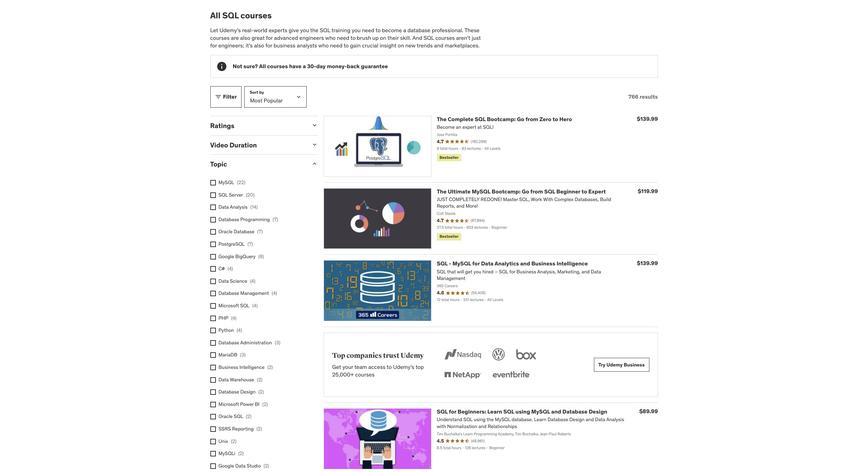 Task type: describe. For each thing, give the bounding box(es) containing it.
courses up world
[[240, 10, 272, 21]]

(2) up google data studio (2)
[[238, 451, 244, 457]]

advanced
[[274, 34, 298, 41]]

let
[[210, 27, 218, 33]]

results
[[640, 93, 658, 100]]

xsmall image for mysql (22)
[[210, 180, 216, 186]]

php (4)
[[218, 315, 236, 321]]

1 vertical spatial also
[[254, 42, 264, 49]]

studio
[[247, 463, 261, 469]]

programming
[[240, 217, 270, 223]]

0 vertical spatial all
[[210, 10, 220, 21]]

trends
[[417, 42, 433, 49]]

xsmall image for ssrs reporting (2)
[[210, 427, 216, 432]]

0 vertical spatial who
[[325, 34, 336, 41]]

brush
[[357, 34, 371, 41]]

mysql right using at the bottom right of the page
[[531, 409, 550, 416]]

2 vertical spatial (7)
[[248, 241, 253, 247]]

get
[[332, 364, 341, 371]]

oracle for oracle sql (2)
[[218, 414, 233, 420]]

for right great
[[266, 34, 273, 41]]

udemy's
[[220, 27, 241, 33]]

sql up 'udemy's'
[[222, 10, 239, 21]]

team
[[354, 364, 367, 371]]

google bigquery (6)
[[218, 254, 264, 260]]

xsmall image for database design (2)
[[210, 390, 216, 395]]

database for management
[[218, 291, 239, 297]]

to inside top companies trust udemy get your team access to udemy's top 25,000+ courses
[[387, 364, 392, 371]]

2 vertical spatial and
[[551, 409, 561, 416]]

xsmall image for google data studio (2)
[[210, 464, 216, 469]]

top
[[332, 352, 345, 360]]

trust
[[383, 352, 399, 360]]

766 results
[[628, 93, 658, 100]]

try udemy business
[[598, 362, 645, 368]]

1 vertical spatial and
[[520, 260, 530, 267]]

insight
[[380, 42, 396, 49]]

go for sql
[[522, 188, 529, 195]]

2 vertical spatial need
[[330, 42, 342, 49]]

professional.
[[432, 27, 463, 33]]

access
[[368, 364, 385, 371]]

sql server (20)
[[218, 192, 255, 198]]

xsmall image for google bigquery (6)
[[210, 254, 216, 260]]

microsoft for microsoft sql (4)
[[218, 303, 239, 309]]

1 horizontal spatial business
[[531, 260, 555, 267]]

oracle for oracle database (7)
[[218, 229, 233, 235]]

box image
[[515, 347, 538, 363]]

1 vertical spatial (3)
[[240, 352, 246, 358]]

mysqli (2)
[[218, 451, 244, 457]]

courses down professional.
[[435, 34, 455, 41]]

$119.99
[[638, 188, 658, 195]]

for right '-' in the right of the page
[[472, 260, 480, 267]]

complete
[[448, 116, 473, 123]]

xsmall image for microsoft power bi (2)
[[210, 402, 216, 408]]

mysql right '-' in the right of the page
[[452, 260, 471, 267]]

postgresql
[[218, 241, 245, 247]]

(2) up bi
[[258, 389, 264, 395]]

business inside try udemy business link
[[624, 362, 645, 368]]

back
[[347, 63, 360, 70]]

gain
[[350, 42, 361, 49]]

up
[[372, 34, 379, 41]]

1 vertical spatial a
[[303, 63, 306, 70]]

warehouse
[[230, 377, 254, 383]]

from for sql
[[530, 188, 543, 195]]

$139.99 for the complete sql bootcamp: go from zero to hero
[[637, 115, 658, 122]]

mysqli
[[218, 451, 235, 457]]

1 vertical spatial intelligence
[[239, 365, 265, 371]]

data for data warehouse (2)
[[218, 377, 229, 383]]

766 results status
[[628, 93, 658, 100]]

mariadb
[[218, 352, 237, 358]]

xsmall image for microsoft sql (4)
[[210, 304, 216, 309]]

database for administration
[[218, 340, 239, 346]]

sql right the complete at the top right of the page
[[475, 116, 486, 123]]

(4) right the management
[[272, 291, 277, 297]]

become
[[382, 27, 402, 33]]

analytics
[[495, 260, 519, 267]]

xsmall image for data analysis (14)
[[210, 205, 216, 210]]

to up up
[[376, 27, 381, 33]]

sql - mysql for data analytics and business intelligence link
[[437, 260, 588, 267]]

nasdaq image
[[443, 347, 483, 363]]

postgresql (7)
[[218, 241, 253, 247]]

courses inside top companies trust udemy get your team access to udemy's top 25,000+ courses
[[355, 371, 375, 378]]

sql left using at the bottom right of the page
[[503, 409, 514, 416]]

xsmall image for mysqli (2)
[[210, 452, 216, 457]]

(14)
[[250, 204, 258, 210]]

(4) right the 'c#'
[[228, 266, 233, 272]]

python (4)
[[218, 328, 242, 334]]

bigquery
[[235, 254, 256, 260]]

sql left '-' in the right of the page
[[437, 260, 448, 267]]

0 horizontal spatial business
[[218, 365, 238, 371]]

mysql right ultimate
[[472, 188, 490, 195]]

-
[[449, 260, 451, 267]]

for left beginners:
[[449, 409, 456, 416]]

xsmall image for c# (4)
[[210, 267, 216, 272]]

unix (2)
[[218, 439, 236, 445]]

great
[[252, 34, 265, 41]]

(4) down the management
[[252, 303, 258, 309]]

real-
[[242, 27, 254, 33]]

xsmall image for sql server (20)
[[210, 193, 216, 198]]

database administration (3)
[[218, 340, 280, 346]]

top companies trust udemy get your team access to udemy's top 25,000+ courses
[[332, 352, 424, 378]]

sure?
[[243, 63, 258, 70]]

(20)
[[246, 192, 255, 198]]

administration
[[240, 340, 272, 346]]

data analysis (14)
[[218, 204, 258, 210]]

using
[[515, 409, 530, 416]]

ratings
[[210, 122, 234, 130]]

c# (4)
[[218, 266, 233, 272]]

(2) down power
[[246, 414, 251, 420]]

marketplaces.
[[445, 42, 480, 49]]

try udemy business link
[[594, 358, 649, 372]]

data for data science (4)
[[218, 278, 229, 284]]

video duration
[[210, 141, 257, 149]]

management
[[240, 291, 269, 297]]

data warehouse (2)
[[218, 377, 263, 383]]

(4) up the management
[[250, 278, 255, 284]]

oracle sql (2)
[[218, 414, 251, 420]]

0 vertical spatial need
[[362, 27, 374, 33]]

0 vertical spatial (3)
[[275, 340, 280, 346]]

mariadb (3)
[[218, 352, 246, 358]]

udemy inside top companies trust udemy get your team access to udemy's top 25,000+ courses
[[401, 352, 424, 360]]

it's
[[246, 42, 253, 49]]

database
[[408, 27, 430, 33]]

crucial
[[362, 42, 378, 49]]

0 horizontal spatial design
[[240, 389, 256, 395]]

microsoft for microsoft power bi (2)
[[218, 402, 239, 408]]

filter button
[[210, 86, 241, 108]]

topic button
[[210, 160, 305, 169]]

google for google bigquery (6)
[[218, 254, 234, 260]]

give
[[289, 27, 299, 33]]

sql - mysql for data analytics and business intelligence
[[437, 260, 588, 267]]

766
[[628, 93, 638, 100]]

try
[[598, 362, 605, 368]]

2 you from the left
[[352, 27, 361, 33]]

25,000+
[[332, 371, 354, 378]]

(7) for oracle database (7)
[[257, 229, 263, 235]]

database programming (7)
[[218, 217, 278, 223]]

database design (2)
[[218, 389, 264, 395]]

bi
[[255, 402, 259, 408]]

to up gain
[[351, 34, 356, 41]]

to left expert
[[582, 188, 587, 195]]

training
[[331, 27, 350, 33]]

sql left beginner
[[544, 188, 555, 195]]

volkswagen image
[[491, 347, 506, 363]]

1 vertical spatial who
[[318, 42, 329, 49]]

go for zero
[[517, 116, 524, 123]]

sql left beginners:
[[437, 409, 448, 416]]

the for the complete sql bootcamp: go from zero to hero
[[437, 116, 447, 123]]

database for design
[[218, 389, 239, 395]]

$89.99
[[639, 408, 658, 415]]

analysts
[[297, 42, 317, 49]]

google for google data studio (2)
[[218, 463, 234, 469]]



Task type: vqa. For each thing, say whether or not it's contained in the screenshot.


Task type: locate. For each thing, give the bounding box(es) containing it.
1 horizontal spatial you
[[352, 27, 361, 33]]

2 xsmall image from the top
[[210, 217, 216, 223]]

bootcamp: for sql
[[487, 116, 516, 123]]

oracle
[[218, 229, 233, 235], [218, 414, 233, 420]]

xsmall image for oracle sql (2)
[[210, 415, 216, 420]]

sql for beginners: learn sql using mysql and database design
[[437, 409, 607, 416]]

and right analytics
[[520, 260, 530, 267]]

are
[[231, 34, 239, 41]]

1 horizontal spatial (7)
[[257, 229, 263, 235]]

also
[[240, 34, 250, 41], [254, 42, 264, 49]]

from left beginner
[[530, 188, 543, 195]]

experts
[[269, 27, 287, 33]]

the
[[310, 27, 318, 33]]

2 horizontal spatial business
[[624, 362, 645, 368]]

engineers
[[299, 34, 324, 41]]

database management (4)
[[218, 291, 277, 297]]

hero
[[559, 116, 572, 123]]

1 vertical spatial $139.99
[[637, 260, 658, 267]]

reporting
[[232, 426, 254, 432]]

12 xsmall image from the top
[[210, 390, 216, 395]]

0 vertical spatial bootcamp:
[[487, 116, 516, 123]]

9 xsmall image from the top
[[210, 341, 216, 346]]

2 oracle from the top
[[218, 414, 233, 420]]

1 vertical spatial need
[[337, 34, 349, 41]]

courses down team on the bottom left of page
[[355, 371, 375, 378]]

1 horizontal spatial design
[[589, 409, 607, 416]]

10 xsmall image from the top
[[210, 353, 216, 358]]

and
[[434, 42, 443, 49], [520, 260, 530, 267], [551, 409, 561, 416]]

0 vertical spatial on
[[380, 34, 386, 41]]

0 vertical spatial microsoft
[[218, 303, 239, 309]]

udemy up top
[[401, 352, 424, 360]]

6 xsmall image from the top
[[210, 365, 216, 371]]

(3) up business intelligence (2)
[[240, 352, 246, 358]]

0 horizontal spatial (3)
[[240, 352, 246, 358]]

1 horizontal spatial on
[[398, 42, 404, 49]]

0 vertical spatial intelligence
[[557, 260, 588, 267]]

data for data analysis (14)
[[218, 204, 229, 210]]

11 xsmall image from the top
[[210, 378, 216, 383]]

1 you from the left
[[300, 27, 309, 33]]

and right trends
[[434, 42, 443, 49]]

for left business
[[265, 42, 272, 49]]

the complete sql bootcamp: go from zero to hero link
[[437, 116, 572, 123]]

xsmall image for database administration (3)
[[210, 341, 216, 346]]

ultimate
[[448, 188, 471, 195]]

google down "mysqli"
[[218, 463, 234, 469]]

30-
[[307, 63, 316, 70]]

5 xsmall image from the top
[[210, 304, 216, 309]]

data left studio
[[235, 463, 246, 469]]

2 vertical spatial small image
[[311, 161, 318, 167]]

xsmall image for database management (4)
[[210, 291, 216, 297]]

2 the from the top
[[437, 188, 447, 195]]

1 vertical spatial google
[[218, 463, 234, 469]]

2 horizontal spatial (7)
[[273, 217, 278, 223]]

learn
[[487, 409, 502, 416]]

0 horizontal spatial intelligence
[[239, 365, 265, 371]]

who down training
[[325, 34, 336, 41]]

(4) right php
[[231, 315, 236, 321]]

0 vertical spatial also
[[240, 34, 250, 41]]

0 vertical spatial go
[[517, 116, 524, 123]]

database for programming
[[218, 217, 239, 223]]

1 vertical spatial oracle
[[218, 414, 233, 420]]

1 horizontal spatial udemy
[[606, 362, 623, 368]]

new
[[405, 42, 416, 49]]

0 vertical spatial from
[[526, 116, 538, 123]]

the complete sql bootcamp: go from zero to hero
[[437, 116, 572, 123]]

xsmall image
[[210, 180, 216, 186], [210, 217, 216, 223], [210, 230, 216, 235], [210, 242, 216, 247], [210, 254, 216, 260], [210, 267, 216, 272], [210, 316, 216, 321], [210, 328, 216, 334], [210, 341, 216, 346], [210, 353, 216, 358], [210, 378, 216, 383], [210, 390, 216, 395], [210, 415, 216, 420], [210, 464, 216, 469]]

video
[[210, 141, 228, 149]]

10 xsmall image from the top
[[210, 452, 216, 457]]

on right up
[[380, 34, 386, 41]]

5 xsmall image from the top
[[210, 254, 216, 260]]

small image
[[215, 93, 222, 100], [311, 141, 318, 148], [311, 161, 318, 167]]

oracle up ssrs
[[218, 414, 233, 420]]

1 vertical spatial small image
[[311, 141, 318, 148]]

from left zero
[[526, 116, 538, 123]]

1 the from the top
[[437, 116, 447, 123]]

1 horizontal spatial intelligence
[[557, 260, 588, 267]]

and inside let udemy's real-world experts give you the sql training you need to become a database professional. these courses are also great for advanced engineers who need to brush up on their skill. and sql courses aren't just for engineers; it's also for business analysts who need to gain crucial insight on new trends and marketplaces.
[[434, 42, 443, 49]]

4 xsmall image from the top
[[210, 291, 216, 297]]

the ultimate mysql bootcamp: go from sql beginner to expert link
[[437, 188, 606, 195]]

courses
[[240, 10, 272, 21], [210, 34, 230, 41], [435, 34, 455, 41], [267, 63, 288, 70], [355, 371, 375, 378]]

0 horizontal spatial udemy
[[401, 352, 424, 360]]

google up c# (4)
[[218, 254, 234, 260]]

0 horizontal spatial and
[[434, 42, 443, 49]]

for down 'let'
[[210, 42, 217, 49]]

xsmall image
[[210, 193, 216, 198], [210, 205, 216, 210], [210, 279, 216, 284], [210, 291, 216, 297], [210, 304, 216, 309], [210, 365, 216, 371], [210, 402, 216, 408], [210, 427, 216, 432], [210, 439, 216, 445], [210, 452, 216, 457]]

small image inside 'filter' button
[[215, 93, 222, 100]]

companies
[[347, 352, 382, 360]]

top
[[416, 364, 424, 371]]

bootcamp: for mysql
[[492, 188, 521, 195]]

also down real-
[[240, 34, 250, 41]]

php
[[218, 315, 228, 321]]

1 horizontal spatial also
[[254, 42, 264, 49]]

1 microsoft from the top
[[218, 303, 239, 309]]

who
[[325, 34, 336, 41], [318, 42, 329, 49]]

the left the complete at the top right of the page
[[437, 116, 447, 123]]

$139.99
[[637, 115, 658, 122], [637, 260, 658, 267]]

1 xsmall image from the top
[[210, 193, 216, 198]]

sql right the the
[[320, 27, 330, 33]]

0 vertical spatial and
[[434, 42, 443, 49]]

their
[[387, 34, 399, 41]]

1 horizontal spatial all
[[259, 63, 266, 70]]

microsoft up oracle sql (2)
[[218, 402, 239, 408]]

small image for topic
[[311, 161, 318, 167]]

xsmall image for mariadb (3)
[[210, 353, 216, 358]]

microsoft power bi (2)
[[218, 402, 268, 408]]

aren't
[[456, 34, 470, 41]]

7 xsmall image from the top
[[210, 316, 216, 321]]

server
[[229, 192, 243, 198]]

1 vertical spatial from
[[530, 188, 543, 195]]

the left ultimate
[[437, 188, 447, 195]]

business
[[531, 260, 555, 267], [624, 362, 645, 368], [218, 365, 238, 371]]

google
[[218, 254, 234, 260], [218, 463, 234, 469]]

1 google from the top
[[218, 254, 234, 260]]

to left gain
[[344, 42, 349, 49]]

1 $139.99 from the top
[[637, 115, 658, 122]]

(7) down programming at the left of page
[[257, 229, 263, 235]]

2 $139.99 from the top
[[637, 260, 658, 267]]

1 oracle from the top
[[218, 229, 233, 235]]

(2) right bi
[[262, 402, 268, 408]]

let udemy's real-world experts give you the sql training you need to become a database professional. these courses are also great for advanced engineers who need to brush up on their skill. and sql courses aren't just for engineers; it's also for business analysts who need to gain crucial insight on new trends and marketplaces.
[[210, 27, 481, 49]]

sql up ssrs reporting (2)
[[234, 414, 243, 420]]

courses left have
[[267, 63, 288, 70]]

to
[[376, 27, 381, 33], [351, 34, 356, 41], [344, 42, 349, 49], [553, 116, 558, 123], [582, 188, 587, 195], [387, 364, 392, 371]]

expert
[[588, 188, 606, 195]]

and right using at the bottom right of the page
[[551, 409, 561, 416]]

from for zero
[[526, 116, 538, 123]]

a left the "30-"
[[303, 63, 306, 70]]

1 vertical spatial all
[[259, 63, 266, 70]]

xsmall image for unix (2)
[[210, 439, 216, 445]]

sql down database management (4)
[[240, 303, 250, 309]]

xsmall image for data warehouse (2)
[[210, 378, 216, 383]]

(3)
[[275, 340, 280, 346], [240, 352, 246, 358]]

courses down 'let'
[[210, 34, 230, 41]]

small image for video duration
[[311, 141, 318, 148]]

python
[[218, 328, 234, 334]]

xsmall image for php (4)
[[210, 316, 216, 321]]

(2) right warehouse
[[257, 377, 263, 383]]

1 vertical spatial design
[[589, 409, 607, 416]]

udemy right try
[[606, 362, 623, 368]]

you left the the
[[300, 27, 309, 33]]

also down great
[[254, 42, 264, 49]]

0 horizontal spatial you
[[300, 27, 309, 33]]

oracle up postgresql
[[218, 229, 233, 235]]

1 vertical spatial go
[[522, 188, 529, 195]]

(7) for database programming (7)
[[273, 217, 278, 223]]

go
[[517, 116, 524, 123], [522, 188, 529, 195]]

0 horizontal spatial all
[[210, 10, 220, 21]]

to right zero
[[553, 116, 558, 123]]

0 vertical spatial design
[[240, 389, 256, 395]]

6 xsmall image from the top
[[210, 267, 216, 272]]

2 horizontal spatial and
[[551, 409, 561, 416]]

(2) down administration in the bottom of the page
[[267, 365, 273, 371]]

data left warehouse
[[218, 377, 229, 383]]

data left analysis
[[218, 204, 229, 210]]

(6)
[[258, 254, 264, 260]]

3 xsmall image from the top
[[210, 279, 216, 284]]

these
[[464, 27, 479, 33]]

you up brush
[[352, 27, 361, 33]]

2 google from the top
[[218, 463, 234, 469]]

3 xsmall image from the top
[[210, 230, 216, 235]]

on down skill. in the top left of the page
[[398, 42, 404, 49]]

0 vertical spatial $139.99
[[637, 115, 658, 122]]

14 xsmall image from the top
[[210, 464, 216, 469]]

xsmall image for data science (4)
[[210, 279, 216, 284]]

sql left server
[[218, 192, 228, 198]]

xsmall image for oracle database (7)
[[210, 230, 216, 235]]

mysql
[[218, 180, 234, 186], [472, 188, 490, 195], [452, 260, 471, 267], [531, 409, 550, 416]]

(2) right studio
[[264, 463, 269, 469]]

0 vertical spatial small image
[[215, 93, 222, 100]]

1 horizontal spatial a
[[403, 27, 406, 33]]

1 vertical spatial microsoft
[[218, 402, 239, 408]]

(7) up bigquery
[[248, 241, 253, 247]]

1 horizontal spatial and
[[520, 260, 530, 267]]

have
[[289, 63, 302, 70]]

2 microsoft from the top
[[218, 402, 239, 408]]

all up 'let'
[[210, 10, 220, 21]]

(7) right programming at the left of page
[[273, 217, 278, 223]]

netapp image
[[443, 368, 483, 383]]

8 xsmall image from the top
[[210, 427, 216, 432]]

who down engineers
[[318, 42, 329, 49]]

video duration button
[[210, 141, 305, 149]]

0 vertical spatial udemy
[[401, 352, 424, 360]]

xsmall image for business intelligence (2)
[[210, 365, 216, 371]]

from
[[526, 116, 538, 123], [530, 188, 543, 195]]

9 xsmall image from the top
[[210, 439, 216, 445]]

4 xsmall image from the top
[[210, 242, 216, 247]]

not sure? all courses have a 30-day money-back guarantee
[[233, 63, 388, 70]]

a up skill. in the top left of the page
[[403, 27, 406, 33]]

0 horizontal spatial a
[[303, 63, 306, 70]]

microsoft sql (4)
[[218, 303, 258, 309]]

money-
[[327, 63, 347, 70]]

science
[[230, 278, 247, 284]]

to down trust
[[387, 364, 392, 371]]

sql for beginners: learn sql using mysql and database design link
[[437, 409, 607, 416]]

eventbrite image
[[491, 368, 531, 383]]

filter
[[223, 93, 237, 100]]

0 vertical spatial (7)
[[273, 217, 278, 223]]

0 vertical spatial oracle
[[218, 229, 233, 235]]

0 vertical spatial a
[[403, 27, 406, 33]]

1 vertical spatial udemy
[[606, 362, 623, 368]]

(2) right 'unix' on the bottom left
[[231, 439, 236, 445]]

data
[[218, 204, 229, 210], [481, 260, 493, 267], [218, 278, 229, 284], [218, 377, 229, 383], [235, 463, 246, 469]]

8 xsmall image from the top
[[210, 328, 216, 334]]

zero
[[539, 116, 551, 123]]

duration
[[230, 141, 257, 149]]

small image
[[311, 122, 318, 129]]

7 xsmall image from the top
[[210, 402, 216, 408]]

data left analytics
[[481, 260, 493, 267]]

microsoft up php (4)
[[218, 303, 239, 309]]

google data studio (2)
[[218, 463, 269, 469]]

your
[[343, 364, 353, 371]]

0 horizontal spatial on
[[380, 34, 386, 41]]

0 vertical spatial the
[[437, 116, 447, 123]]

(3) right administration in the bottom of the page
[[275, 340, 280, 346]]

2 xsmall image from the top
[[210, 205, 216, 210]]

the
[[437, 116, 447, 123], [437, 188, 447, 195]]

xsmall image for postgresql (7)
[[210, 242, 216, 247]]

a inside let udemy's real-world experts give you the sql training you need to become a database professional. these courses are also great for advanced engineers who need to brush up on their skill. and sql courses aren't just for engineers; it's also for business analysts who need to gain crucial insight on new trends and marketplaces.
[[403, 27, 406, 33]]

all
[[210, 10, 220, 21], [259, 63, 266, 70]]

1 vertical spatial on
[[398, 42, 404, 49]]

c#
[[218, 266, 225, 272]]

all right sure?
[[259, 63, 266, 70]]

and
[[412, 34, 422, 41]]

mysql left (22)
[[218, 180, 234, 186]]

xsmall image for database programming (7)
[[210, 217, 216, 223]]

the for the ultimate mysql bootcamp: go from sql beginner to expert
[[437, 188, 447, 195]]

data down the 'c#'
[[218, 278, 229, 284]]

not
[[233, 63, 242, 70]]

(4) right the python on the bottom left of the page
[[237, 328, 242, 334]]

$139.99 for sql - mysql for data analytics and business intelligence
[[637, 260, 658, 267]]

engineers;
[[218, 42, 244, 49]]

day
[[316, 63, 326, 70]]

0 vertical spatial google
[[218, 254, 234, 260]]

1 vertical spatial the
[[437, 188, 447, 195]]

data science (4)
[[218, 278, 255, 284]]

1 vertical spatial (7)
[[257, 229, 263, 235]]

sql up trends
[[424, 34, 434, 41]]

0 horizontal spatial also
[[240, 34, 250, 41]]

1 horizontal spatial (3)
[[275, 340, 280, 346]]

1 xsmall image from the top
[[210, 180, 216, 186]]

world
[[254, 27, 267, 33]]

0 horizontal spatial (7)
[[248, 241, 253, 247]]

xsmall image for python (4)
[[210, 328, 216, 334]]

beginner
[[556, 188, 580, 195]]

13 xsmall image from the top
[[210, 415, 216, 420]]

sql
[[222, 10, 239, 21], [320, 27, 330, 33], [424, 34, 434, 41], [475, 116, 486, 123], [544, 188, 555, 195], [218, 192, 228, 198], [437, 260, 448, 267], [240, 303, 250, 309], [437, 409, 448, 416], [503, 409, 514, 416], [234, 414, 243, 420]]

1 vertical spatial bootcamp:
[[492, 188, 521, 195]]

(2) right reporting
[[256, 426, 262, 432]]



